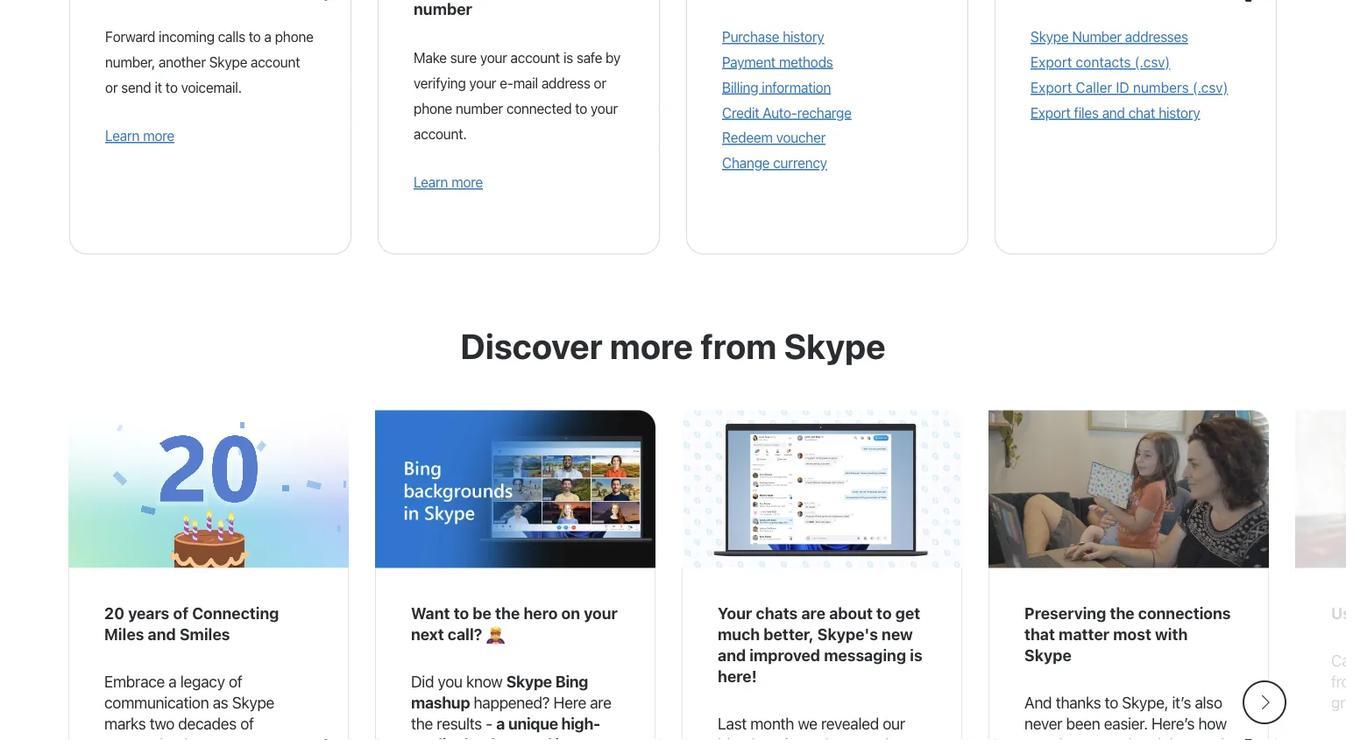 Task type: describe. For each thing, give the bounding box(es) containing it.
messaging
[[824, 647, 907, 666]]

account.
[[414, 126, 467, 142]]

calls
[[218, 29, 245, 46]]

your
[[718, 605, 753, 624]]

been
[[1067, 715, 1101, 734]]

1 export from the top
[[1031, 55, 1073, 71]]

number,
[[105, 54, 155, 71]]

skype bing mashup
[[411, 673, 588, 713]]

get
[[896, 605, 921, 624]]

or inside make sure your account is safe by verifying your e-mail address or phone number connected to your account.
[[594, 75, 607, 92]]

for
[[783, 736, 802, 741]]

your inside ​want to be the hero on your next call? 🦸
[[584, 605, 618, 624]]

to right calls
[[249, 29, 261, 46]]

learn more for make sure your account is safe by verifying your e-mail address or phone number connected to your account.
[[414, 174, 483, 191]]

purchase history payment methods billing information credit auto-recharge redeem voucher change currency
[[723, 29, 852, 172]]

embrace
[[104, 673, 165, 692]]

is inside make sure your account is safe by verifying your e-mail address or phone number connected to your account.
[[564, 50, 573, 67]]

years
[[128, 605, 169, 624]]

purchase history link
[[723, 29, 825, 46]]

our
[[883, 715, 906, 734]]

settings & preferences region
[[1031, 0, 1264, 126]]

family calling grandfather to stay connected. image
[[989, 411, 1270, 569]]

is inside your chats are about to get much better, skype's new and improved messaging is here!
[[910, 647, 923, 666]]

of inside 20 years of connecting miles and smiles
[[173, 605, 189, 624]]

bing
[[556, 673, 588, 692]]

another
[[159, 54, 206, 71]]

learn for make sure your account is safe by verifying your e-mail address or phone number connected to your account.
[[414, 174, 448, 191]]

information
[[762, 79, 831, 96]]

0 vertical spatial (.csv)
[[1135, 55, 1171, 71]]

id
[[1117, 80, 1130, 97]]

skype number addresses link
[[1031, 29, 1189, 46]]

month
[[751, 715, 795, 734]]

matter
[[1059, 626, 1110, 645]]

connecting
[[104, 736, 180, 741]]

🦸
[[486, 626, 502, 645]]

results
[[437, 715, 482, 734]]

the inside ​want to be the hero on your next call? 🦸
[[495, 605, 520, 624]]

recharge
[[798, 105, 852, 121]]

payment
[[723, 54, 776, 71]]

learn more link for make sure your account is safe by verifying your e-mail address or phone number connected to your account.
[[414, 174, 483, 191]]

purchase
[[723, 29, 780, 46]]

here
[[554, 694, 587, 713]]

revealed
[[822, 715, 879, 734]]

auto-
[[763, 105, 798, 121]]

hearts
[[184, 736, 227, 741]]

last month we revealed our big plans for an improved
[[718, 715, 919, 741]]

verifying
[[414, 75, 466, 92]]

export contacts (.csv) export caller id numbers (.csv) export files and chat history
[[1031, 55, 1229, 122]]

or inside forward incoming calls to a phone number, another skype account or send it to voicemail.
[[105, 79, 118, 96]]

address
[[542, 75, 591, 92]]

the inside and thanks to skype, it's also never been easier. here's how people across the globe us
[[1124, 736, 1146, 741]]

more for to
[[143, 128, 174, 145]]

also
[[1195, 694, 1223, 713]]

credit auto-recharge link
[[723, 105, 852, 121]]

how
[[1199, 715, 1228, 734]]

connections
[[1139, 605, 1232, 624]]

billing
[[723, 79, 759, 96]]

learn more for forward incoming calls to a phone number, another skype account or send it to voicemail.
[[105, 128, 174, 145]]

incoming
[[159, 29, 215, 46]]

discover
[[461, 326, 603, 367]]

it's
[[1173, 694, 1192, 713]]

numbers
[[1134, 80, 1190, 97]]

thanks
[[1056, 694, 1102, 713]]

phone inside make sure your account is safe by verifying your e-mail address or phone number connected to your account.
[[414, 100, 452, 117]]

number
[[1073, 29, 1122, 46]]

number
[[456, 100, 503, 117]]

from
[[701, 326, 777, 367]]

you
[[438, 673, 463, 692]]

to inside make sure your account is safe by verifying your e-mail address or phone number connected to your account.
[[575, 100, 588, 117]]

files
[[1074, 105, 1099, 122]]

voicemail.
[[181, 79, 242, 96]]

happened?
[[474, 694, 550, 713]]

preserving the connections that matter most with skype
[[1025, 605, 1232, 666]]

phone inside forward incoming calls to a phone number, another skype account or send it to voicemail.
[[275, 29, 314, 46]]

contacts
[[1076, 55, 1132, 71]]

export files and chat history link
[[1031, 105, 1201, 122]]

about
[[830, 605, 873, 624]]

connected
[[507, 100, 572, 117]]

to inside and thanks to skype, it's also never been easier. here's how people across the globe us
[[1105, 694, 1119, 713]]

a inside embrace a legacy of communication as skype marks two decades of connecting hearts acr
[[169, 673, 177, 692]]

redeem
[[723, 130, 773, 147]]

hero
[[524, 605, 558, 624]]

skype,
[[1123, 694, 1169, 713]]

to inside your chats are about to get much better, skype's new and improved messaging is here!
[[877, 605, 892, 624]]

legacy
[[180, 673, 225, 692]]

2 vertical spatial of
[[240, 715, 254, 734]]

preserving
[[1025, 605, 1107, 624]]

by
[[606, 50, 621, 67]]

skype inside forward incoming calls to a phone number, another skype account or send it to voicemail.
[[209, 54, 247, 71]]

and
[[1025, 694, 1053, 713]]

1 vertical spatial (.csv)
[[1193, 80, 1229, 97]]



Task type: vqa. For each thing, say whether or not it's contained in the screenshot.
in
no



Task type: locate. For each thing, give the bounding box(es) containing it.
1 vertical spatial more
[[452, 174, 483, 191]]

most
[[1114, 626, 1152, 645]]

1 horizontal spatial (.csv)
[[1193, 80, 1229, 97]]

safe
[[577, 50, 602, 67]]

picture of skype logo and cake celebrating 20 years of skype image
[[68, 411, 349, 569]]

credit
[[723, 105, 760, 121]]

to up easier.
[[1105, 694, 1119, 713]]

0 horizontal spatial learn more link
[[105, 128, 174, 145]]

the inside the preserving the connections that matter most with skype
[[1110, 605, 1135, 624]]

mashup
[[411, 694, 470, 713]]

2 vertical spatial more
[[610, 326, 694, 367]]

learn more link down account.
[[414, 174, 483, 191]]

be
[[473, 605, 492, 624]]

0 vertical spatial is
[[564, 50, 573, 67]]

history inside purchase history payment methods billing information credit auto-recharge redeem voucher change currency
[[783, 29, 825, 46]]

the
[[495, 605, 520, 624], [1110, 605, 1135, 624], [411, 715, 433, 734], [1124, 736, 1146, 741]]

your left e-
[[469, 75, 497, 92]]

0 horizontal spatial history
[[783, 29, 825, 46]]

we
[[798, 715, 818, 734]]

here's
[[1152, 715, 1195, 734]]

phone
[[275, 29, 314, 46], [414, 100, 452, 117]]

skype inside the skype bing mashup
[[506, 673, 552, 692]]

learn more link down "send"
[[105, 128, 174, 145]]

it
[[155, 79, 162, 96]]

(.csv)
[[1135, 55, 1171, 71], [1193, 80, 1229, 97]]

20
[[104, 605, 124, 624]]

learn more down "send"
[[105, 128, 174, 145]]

e-
[[500, 75, 513, 92]]

are up better,
[[802, 605, 826, 624]]

learn
[[105, 128, 140, 145], [414, 174, 448, 191]]

happened? here are the results -
[[411, 694, 612, 734]]

account inside make sure your account is safe by verifying your e-mail address or phone number connected to your account.
[[511, 50, 560, 67]]

learn down "send"
[[105, 128, 140, 145]]

history inside the export contacts (.csv) export caller id numbers (.csv) export files and chat history
[[1159, 105, 1201, 122]]

to inside ​want to be the hero on your next call? 🦸
[[454, 605, 469, 624]]

caller
[[1076, 80, 1113, 97]]

learn more link for forward incoming calls to a phone number, another skype account or send it to voicemail.
[[105, 128, 174, 145]]

0 horizontal spatial are
[[590, 694, 612, 713]]

sure
[[450, 50, 477, 67]]

or down safe
[[594, 75, 607, 92]]

(.csv) down addresses
[[1135, 55, 1171, 71]]

(.csv) right numbers
[[1193, 80, 1229, 97]]

addresses
[[1126, 29, 1189, 46]]

of right the decades
[[240, 715, 254, 734]]

and for much
[[718, 647, 746, 666]]

call?
[[448, 626, 483, 645]]

export left files
[[1031, 105, 1071, 122]]

to left be
[[454, 605, 469, 624]]

and inside your chats are about to get much better, skype's new and improved messaging is here!
[[718, 647, 746, 666]]

or
[[594, 75, 607, 92], [105, 79, 118, 96]]

1 vertical spatial phone
[[414, 100, 452, 117]]

0 vertical spatial export
[[1031, 55, 1073, 71]]

0 vertical spatial phone
[[275, 29, 314, 46]]

1 horizontal spatial a
[[264, 29, 272, 46]]

1 vertical spatial learn
[[414, 174, 448, 191]]

mail
[[513, 75, 538, 92]]

on
[[562, 605, 581, 624]]

0 vertical spatial of
[[173, 605, 189, 624]]

phone down verifying at the top left
[[414, 100, 452, 117]]

learn for forward incoming calls to a phone number, another skype account or send it to voicemail.
[[105, 128, 140, 145]]

of right 'legacy'
[[229, 673, 242, 692]]

are for chats
[[802, 605, 826, 624]]

1 horizontal spatial or
[[594, 75, 607, 92]]

history down numbers
[[1159, 105, 1201, 122]]

know
[[466, 673, 503, 692]]

change currency link
[[723, 155, 828, 172]]

history up methods
[[783, 29, 825, 46]]

is down new
[[910, 647, 923, 666]]

and down id
[[1103, 105, 1126, 122]]

or left "send"
[[105, 79, 118, 96]]

1 horizontal spatial is
[[910, 647, 923, 666]]

more down it
[[143, 128, 174, 145]]

1 horizontal spatial learn
[[414, 174, 448, 191]]

to down address
[[575, 100, 588, 117]]

of up smiles
[[173, 605, 189, 624]]

discover more from skype
[[461, 326, 886, 367]]

improved
[[750, 647, 821, 666]]

0 horizontal spatial is
[[564, 50, 573, 67]]

skype inside the preserving the connections that matter most with skype
[[1025, 647, 1072, 666]]

big
[[718, 736, 739, 741]]

history
[[783, 29, 825, 46], [1159, 105, 1201, 122]]

0 vertical spatial a
[[264, 29, 272, 46]]

across
[[1075, 736, 1120, 741]]

picture of skype light stage call in progress with bing backgrounds and text bing backgrounds in skype. image
[[375, 411, 656, 569]]

1 vertical spatial learn more
[[414, 174, 483, 191]]

marks
[[104, 715, 146, 734]]

0 horizontal spatial (.csv)
[[1135, 55, 1171, 71]]

are for here
[[590, 694, 612, 713]]

1 horizontal spatial more
[[452, 174, 483, 191]]

more down account.
[[452, 174, 483, 191]]

easier.
[[1105, 715, 1148, 734]]

0 horizontal spatial account
[[251, 54, 300, 71]]

the inside the happened? here are the results -
[[411, 715, 433, 734]]

0 vertical spatial more
[[143, 128, 174, 145]]

and for numbers
[[1103, 105, 1126, 122]]

picture of skype modern message chat with side bar. image
[[682, 411, 963, 569]]

and thanks to skype, it's also never been easier. here's how people across the globe us
[[1025, 694, 1228, 741]]

billing information link
[[723, 79, 831, 96]]

are right the 'here'
[[590, 694, 612, 713]]

1 horizontal spatial learn more link
[[414, 174, 483, 191]]

a right calls
[[264, 29, 272, 46]]

methods
[[779, 54, 833, 71]]

1 vertical spatial and
[[148, 626, 176, 645]]

account inside forward incoming calls to a phone number, another skype account or send it to voicemail.
[[251, 54, 300, 71]]

0 vertical spatial and
[[1103, 105, 1126, 122]]

skype's
[[818, 626, 879, 645]]

1 vertical spatial history
[[1159, 105, 1201, 122]]

make
[[414, 50, 447, 67]]

1 horizontal spatial learn more
[[414, 174, 483, 191]]

0 horizontal spatial learn more
[[105, 128, 174, 145]]

3 export from the top
[[1031, 105, 1071, 122]]

0 vertical spatial learn
[[105, 128, 140, 145]]

to right it
[[166, 79, 178, 96]]

are inside the happened? here are the results -
[[590, 694, 612, 713]]

skype number addresses
[[1031, 29, 1189, 46]]

1 vertical spatial export
[[1031, 80, 1073, 97]]

0 vertical spatial learn more
[[105, 128, 174, 145]]

1 vertical spatial are
[[590, 694, 612, 713]]

embrace a legacy of communication as skype marks two decades of connecting hearts acr
[[104, 673, 308, 741]]

1 horizontal spatial account
[[511, 50, 560, 67]]

2 horizontal spatial more
[[610, 326, 694, 367]]

2 horizontal spatial and
[[1103, 105, 1126, 122]]

connecting
[[192, 605, 279, 624]]

smiles
[[180, 626, 230, 645]]

your right on
[[584, 605, 618, 624]]

export contacts (.csv) button
[[1031, 55, 1171, 71]]

a inside forward incoming calls to a phone number, another skype account or send it to voicemail.
[[264, 29, 272, 46]]

chat
[[1129, 105, 1156, 122]]

to left get
[[877, 605, 892, 624]]

0 horizontal spatial learn
[[105, 128, 140, 145]]

never
[[1025, 715, 1063, 734]]

more for phone
[[452, 174, 483, 191]]

that
[[1025, 626, 1056, 645]]

skype
[[1031, 29, 1069, 46], [209, 54, 247, 71], [784, 326, 886, 367], [1025, 647, 1072, 666], [506, 673, 552, 692], [232, 694, 275, 713]]

much
[[718, 626, 760, 645]]

more left from
[[610, 326, 694, 367]]

did you know
[[411, 673, 506, 692]]

export left caller
[[1031, 80, 1073, 97]]

1 horizontal spatial and
[[718, 647, 746, 666]]

the up most
[[1110, 605, 1135, 624]]

and inside 20 years of connecting miles and smiles
[[148, 626, 176, 645]]

learn down account.
[[414, 174, 448, 191]]

1 horizontal spatial history
[[1159, 105, 1201, 122]]

-
[[486, 715, 493, 734]]

learn more
[[105, 128, 174, 145], [414, 174, 483, 191]]

send
[[121, 79, 151, 96]]

redeem voucher link
[[723, 130, 826, 147]]

the up 🦸
[[495, 605, 520, 624]]

voucher
[[777, 130, 826, 147]]

your chats are about to get much better, skype's new and improved messaging is here!
[[718, 605, 923, 687]]

0 horizontal spatial or
[[105, 79, 118, 96]]

​want
[[411, 605, 450, 624]]

skype inside settings & preferences region
[[1031, 29, 1069, 46]]

0 vertical spatial learn more link
[[105, 128, 174, 145]]

communication
[[104, 694, 209, 713]]

your down by
[[591, 100, 618, 117]]

1 vertical spatial is
[[910, 647, 923, 666]]

as
[[213, 694, 228, 713]]

phone right calls
[[275, 29, 314, 46]]

did
[[411, 673, 434, 692]]

​want to be the hero on your next call? 🦸
[[411, 605, 618, 645]]

the down easier.
[[1124, 736, 1146, 741]]

your up e-
[[480, 50, 507, 67]]

export
[[1031, 55, 1073, 71], [1031, 80, 1073, 97], [1031, 105, 1071, 122]]

2 export from the top
[[1031, 80, 1073, 97]]

better,
[[764, 626, 814, 645]]

are inside your chats are about to get much better, skype's new and improved messaging is here!
[[802, 605, 826, 624]]

and up here!
[[718, 647, 746, 666]]

0 horizontal spatial and
[[148, 626, 176, 645]]

here!
[[718, 668, 757, 687]]

currency
[[773, 155, 828, 172]]

the down mashup
[[411, 715, 433, 734]]

1 vertical spatial of
[[229, 673, 242, 692]]

new
[[882, 626, 914, 645]]

2 vertical spatial export
[[1031, 105, 1071, 122]]

1 vertical spatial a
[[169, 673, 177, 692]]

export left contacts
[[1031, 55, 1073, 71]]

and inside the export contacts (.csv) export caller id numbers (.csv) export files and chat history
[[1103, 105, 1126, 122]]

and down years
[[148, 626, 176, 645]]

0 horizontal spatial a
[[169, 673, 177, 692]]

forward
[[105, 29, 155, 46]]

1 horizontal spatial are
[[802, 605, 826, 624]]

0 vertical spatial are
[[802, 605, 826, 624]]

is left safe
[[564, 50, 573, 67]]

globe
[[1150, 736, 1188, 741]]

0 horizontal spatial more
[[143, 128, 174, 145]]

learn more down account.
[[414, 174, 483, 191]]

1 vertical spatial learn more link
[[414, 174, 483, 191]]

0 horizontal spatial phone
[[275, 29, 314, 46]]

to
[[249, 29, 261, 46], [166, 79, 178, 96], [575, 100, 588, 117], [454, 605, 469, 624], [877, 605, 892, 624], [1105, 694, 1119, 713]]

forward incoming calls to a phone number, another skype account or send it to voicemail.
[[105, 29, 314, 96]]

skype inside embrace a legacy of communication as skype marks two decades of connecting hearts acr
[[232, 694, 275, 713]]

2 vertical spatial and
[[718, 647, 746, 666]]

0 vertical spatial history
[[783, 29, 825, 46]]

decades
[[178, 715, 237, 734]]

your
[[480, 50, 507, 67], [469, 75, 497, 92], [591, 100, 618, 117], [584, 605, 618, 624]]

a up 'communication'
[[169, 673, 177, 692]]

1 horizontal spatial phone
[[414, 100, 452, 117]]



